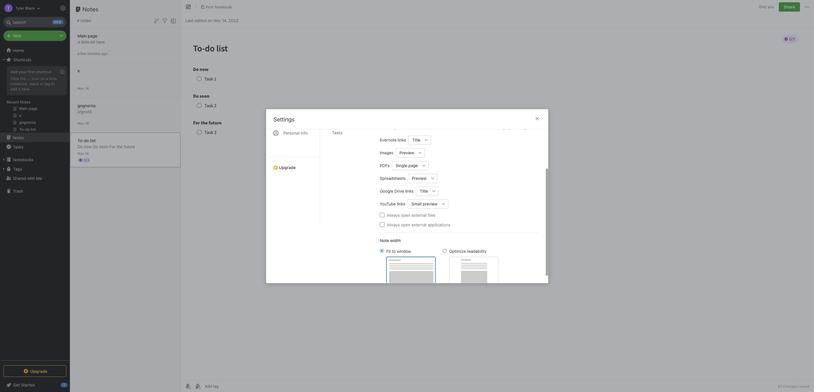 Task type: describe. For each thing, give the bounding box(es) containing it.
tasks tab
[[327, 128, 370, 138]]

new
[[433, 125, 440, 130]]

title button for evernote links
[[408, 135, 422, 145]]

page for single page
[[408, 163, 418, 168]]

choose
[[380, 125, 393, 130]]

you
[[768, 4, 774, 9]]

only
[[759, 4, 767, 9]]

add your first shortcut
[[10, 70, 51, 74]]

14 for gngnsrns
[[85, 121, 89, 126]]

what
[[482, 125, 492, 130]]

notebooks
[[13, 157, 34, 162]]

tasks inside "tab"
[[332, 130, 343, 135]]

sfgnsfd
[[77, 109, 92, 114]]

recent
[[7, 100, 19, 105]]

upgrade for bottommost upgrade popup button
[[30, 370, 47, 374]]

window
[[397, 249, 411, 254]]

3 14 from the top
[[85, 152, 89, 156]]

option group containing fit to window
[[380, 248, 499, 285]]

choose your default views for new links and attachments.
[[380, 125, 481, 130]]

evernote
[[380, 138, 396, 143]]

close image
[[534, 115, 541, 122]]

few
[[80, 51, 86, 56]]

shared
[[13, 176, 26, 181]]

trash link
[[0, 187, 70, 196]]

now
[[84, 144, 92, 149]]

attachments.
[[458, 125, 481, 130]]

group containing add your first shortcut
[[0, 64, 70, 135]]

saved
[[799, 385, 810, 389]]

applications
[[428, 223, 450, 228]]

click the ...
[[10, 76, 31, 81]]

2023
[[229, 18, 238, 23]]

add a reminder image
[[184, 384, 191, 391]]

main
[[77, 33, 87, 38]]

4 notes
[[77, 18, 91, 23]]

shared with me
[[13, 176, 42, 181]]

small preview
[[411, 202, 437, 207]]

nov 14 for gngnsrns
[[77, 121, 89, 126]]

first
[[206, 5, 214, 9]]

on inside note window element
[[208, 18, 212, 23]]

page for main page
[[88, 33, 97, 38]]

a few minutes ago
[[77, 51, 107, 56]]

readability
[[467, 249, 487, 254]]

Always open external files checkbox
[[380, 213, 384, 218]]

Always open external applications checkbox
[[380, 223, 384, 227]]

note width
[[380, 238, 401, 243]]

your for default
[[394, 125, 402, 130]]

little
[[81, 39, 89, 44]]

add tag image
[[194, 384, 201, 391]]

always for always open external applications
[[387, 223, 400, 228]]

edited
[[195, 18, 207, 23]]

gngnsrns sfgnsfd
[[77, 103, 96, 114]]

and
[[451, 125, 457, 130]]

notes link
[[0, 133, 70, 142]]

...
[[27, 76, 31, 81]]

stack
[[29, 82, 39, 86]]

2 do from the left
[[93, 144, 98, 149]]

tab list containing personal info
[[266, 73, 320, 227]]

optimize readability
[[449, 249, 487, 254]]

for
[[427, 125, 432, 130]]

a
[[77, 39, 80, 44]]

last edited on nov 14, 2023
[[186, 18, 238, 23]]

changes
[[783, 385, 798, 389]]

only you
[[759, 4, 774, 9]]

recent notes
[[7, 100, 30, 105]]

my
[[500, 125, 505, 130]]

optimize
[[449, 249, 466, 254]]

here.
[[22, 87, 30, 91]]

tasks button
[[0, 142, 70, 152]]

Choose default view option for Evernote links field
[[408, 135, 431, 145]]

note window element
[[181, 0, 814, 393]]

3 nov 14 from the top
[[77, 152, 89, 156]]

fit
[[386, 249, 391, 254]]

home link
[[0, 46, 70, 55]]

width
[[390, 238, 401, 243]]

youtube links
[[380, 202, 405, 207]]

home
[[13, 48, 24, 53]]

a inside "note list" "element"
[[77, 51, 79, 56]]

Fit to window radio
[[380, 249, 384, 253]]

Search text field
[[8, 17, 62, 27]]

here
[[96, 39, 105, 44]]

upgrade for topmost upgrade popup button
[[279, 165, 296, 170]]

google
[[380, 189, 393, 194]]

minutes
[[87, 51, 100, 56]]

info
[[301, 131, 308, 136]]

external for applications
[[411, 223, 427, 228]]

settings image
[[59, 5, 66, 12]]

tags
[[13, 167, 22, 172]]

default
[[403, 125, 415, 130]]

the inside "note list" "element"
[[117, 144, 123, 149]]

gngnsrns
[[77, 103, 96, 108]]

expand note image
[[185, 3, 192, 10]]

links left and
[[442, 125, 449, 130]]

future
[[124, 144, 135, 149]]

personal
[[283, 131, 300, 136]]

0 vertical spatial upgrade button
[[266, 157, 320, 173]]

notes inside "note list" "element"
[[82, 6, 98, 13]]

tasks inside 'button'
[[13, 145, 23, 150]]

your for first
[[19, 70, 27, 74]]

links right drive
[[405, 189, 414, 194]]

on inside icon on a note, notebook, stack or tag to add it here.
[[40, 76, 45, 81]]

always open external applications
[[387, 223, 450, 228]]

google drive links
[[380, 189, 414, 194]]

small
[[411, 202, 422, 207]]

0/3
[[84, 158, 89, 163]]

tags button
[[0, 165, 70, 174]]

nov down e
[[77, 86, 84, 91]]

me
[[36, 176, 42, 181]]

open for always open external applications
[[401, 223, 410, 228]]

14 for e
[[85, 86, 89, 91]]

e
[[77, 68, 80, 73]]

nov 14 for e
[[77, 86, 89, 91]]

settings
[[273, 116, 294, 123]]

youtube
[[380, 202, 396, 207]]

4
[[77, 18, 79, 23]]

note list element
[[70, 0, 181, 393]]

are
[[493, 125, 499, 130]]

14,
[[222, 18, 227, 23]]



Task type: vqa. For each thing, say whether or not it's contained in the screenshot.
on
yes



Task type: locate. For each thing, give the bounding box(es) containing it.
1 do from the left
[[77, 144, 83, 149]]

external for files
[[411, 213, 427, 218]]

1 vertical spatial the
[[117, 144, 123, 149]]

1 vertical spatial page
[[408, 163, 418, 168]]

your inside group
[[19, 70, 27, 74]]

a up tag
[[46, 76, 48, 81]]

1 vertical spatial preview
[[412, 176, 427, 181]]

preview inside choose default view option for images field
[[399, 150, 414, 155]]

nov down sfgnsfd
[[77, 121, 84, 126]]

share button
[[779, 2, 800, 12]]

page right single
[[408, 163, 418, 168]]

1 horizontal spatial do
[[93, 144, 98, 149]]

title inside choose default view option for google drive links field
[[420, 189, 428, 194]]

2 nov 14 from the top
[[77, 121, 89, 126]]

1 external from the top
[[411, 213, 427, 218]]

with
[[27, 176, 35, 181]]

None search field
[[8, 17, 62, 27]]

1 vertical spatial 14
[[85, 121, 89, 126]]

always for always open external files
[[387, 213, 400, 218]]

or
[[40, 82, 43, 86]]

notes
[[81, 18, 91, 23]]

bit
[[91, 39, 95, 44]]

14 up 0/3
[[85, 152, 89, 156]]

page inside "button"
[[408, 163, 418, 168]]

1 vertical spatial title button
[[416, 187, 429, 196]]

2 vertical spatial 14
[[85, 152, 89, 156]]

Optimize readability radio
[[443, 249, 447, 253]]

the right for at the top of the page
[[117, 144, 123, 149]]

0 vertical spatial title
[[412, 138, 420, 143]]

notes
[[82, 6, 98, 13], [20, 100, 30, 105], [13, 135, 24, 140]]

links
[[442, 125, 449, 130], [398, 138, 406, 143], [405, 189, 414, 194], [397, 202, 405, 207]]

title up small preview button
[[420, 189, 428, 194]]

2 vertical spatial nov 14
[[77, 152, 89, 156]]

0 vertical spatial a
[[77, 51, 79, 56]]

0 vertical spatial to
[[51, 82, 55, 86]]

nov 14
[[77, 86, 89, 91], [77, 121, 89, 126], [77, 152, 89, 156]]

always right always open external files option
[[387, 213, 400, 218]]

always right always open external applications option
[[387, 223, 400, 228]]

14
[[85, 86, 89, 91], [85, 121, 89, 126], [85, 152, 89, 156]]

notes up notes
[[82, 6, 98, 13]]

last
[[186, 18, 194, 23]]

first notebook button
[[199, 3, 234, 11]]

nov 14 up gngnsrns
[[77, 86, 89, 91]]

0 vertical spatial nov 14
[[77, 86, 89, 91]]

a inside icon on a note, notebook, stack or tag to add it here.
[[46, 76, 48, 81]]

1 horizontal spatial tasks
[[332, 130, 343, 135]]

0 vertical spatial the
[[20, 76, 26, 81]]

what are my options?
[[482, 125, 522, 130]]

group
[[0, 64, 70, 135]]

Choose default view option for Images field
[[396, 148, 425, 158]]

icon
[[32, 76, 39, 81]]

1 vertical spatial preview button
[[408, 174, 428, 183]]

notes right recent
[[20, 100, 30, 105]]

files
[[428, 213, 435, 218]]

notebook
[[215, 5, 232, 9]]

0 horizontal spatial on
[[40, 76, 45, 81]]

0 horizontal spatial to
[[51, 82, 55, 86]]

do down list
[[93, 144, 98, 149]]

2 14 from the top
[[85, 121, 89, 126]]

title inside 'choose default view option for evernote links' field
[[412, 138, 420, 143]]

do down the to-
[[77, 144, 83, 149]]

1 horizontal spatial a
[[77, 51, 79, 56]]

1 vertical spatial title
[[420, 189, 428, 194]]

1 vertical spatial open
[[401, 223, 410, 228]]

1 vertical spatial upgrade
[[30, 370, 47, 374]]

1 vertical spatial upgrade button
[[3, 366, 66, 378]]

to inside icon on a note, notebook, stack or tag to add it here.
[[51, 82, 55, 86]]

Choose default view option for Google Drive links field
[[416, 187, 439, 196]]

upgrade inside tab list
[[279, 165, 296, 170]]

1 horizontal spatial to
[[392, 249, 396, 254]]

1 vertical spatial notes
[[20, 100, 30, 105]]

shared with me link
[[0, 174, 70, 183]]

shortcuts button
[[0, 55, 70, 64]]

0 vertical spatial notes
[[82, 6, 98, 13]]

notebooks link
[[0, 155, 70, 165]]

single
[[396, 163, 407, 168]]

nov left 14,
[[213, 18, 221, 23]]

1 vertical spatial tasks
[[13, 145, 23, 150]]

1 vertical spatial to
[[392, 249, 396, 254]]

title button for google drive links
[[416, 187, 429, 196]]

1 horizontal spatial the
[[117, 144, 123, 149]]

trash
[[13, 189, 23, 194]]

upgrade button
[[266, 157, 320, 173], [3, 366, 66, 378]]

expand notebooks image
[[1, 158, 6, 162]]

to right fit
[[392, 249, 396, 254]]

1 horizontal spatial on
[[208, 18, 212, 23]]

0 vertical spatial preview
[[399, 150, 414, 155]]

links down drive
[[397, 202, 405, 207]]

title for evernote links
[[412, 138, 420, 143]]

on
[[208, 18, 212, 23], [40, 76, 45, 81]]

title button up choose default view option for images field
[[408, 135, 422, 145]]

0 vertical spatial always
[[387, 213, 400, 218]]

views
[[416, 125, 426, 130]]

nov 14 up 0/3
[[77, 152, 89, 156]]

new button
[[3, 31, 66, 41]]

page inside "note list" "element"
[[88, 33, 97, 38]]

1 horizontal spatial page
[[408, 163, 418, 168]]

0 horizontal spatial do
[[77, 144, 83, 149]]

ago
[[101, 51, 107, 56]]

shortcuts
[[13, 57, 31, 62]]

page up bit
[[88, 33, 97, 38]]

single page
[[396, 163, 418, 168]]

do
[[84, 138, 89, 143]]

0 vertical spatial 14
[[85, 86, 89, 91]]

1 horizontal spatial upgrade button
[[266, 157, 320, 173]]

images
[[380, 150, 393, 155]]

0 vertical spatial upgrade
[[279, 165, 296, 170]]

14 up gngnsrns
[[85, 86, 89, 91]]

preview button up single page "button" on the top
[[396, 148, 416, 158]]

preview button for images
[[396, 148, 416, 158]]

1 always from the top
[[387, 213, 400, 218]]

notes inside group
[[20, 100, 30, 105]]

1 14 from the top
[[85, 86, 89, 91]]

expand tags image
[[1, 167, 6, 172]]

add
[[10, 70, 18, 74]]

a
[[77, 51, 79, 56], [46, 76, 48, 81]]

1 horizontal spatial upgrade
[[279, 165, 296, 170]]

Choose default view option for PDFs field
[[392, 161, 429, 170]]

0 horizontal spatial your
[[19, 70, 27, 74]]

0 vertical spatial title button
[[408, 135, 422, 145]]

links right evernote
[[398, 138, 406, 143]]

add
[[10, 87, 17, 91]]

first notebook
[[206, 5, 232, 9]]

title for google drive links
[[420, 189, 428, 194]]

preview up single page
[[399, 150, 414, 155]]

preview button down choose default view option for pdfs field on the top of page
[[408, 174, 428, 183]]

personal info
[[283, 131, 308, 136]]

upgrade
[[279, 165, 296, 170], [30, 370, 47, 374]]

title button down preview field
[[416, 187, 429, 196]]

small preview button
[[408, 200, 439, 209]]

open for always open external files
[[401, 213, 410, 218]]

tab list
[[266, 73, 320, 227]]

main page
[[77, 33, 97, 38]]

0 vertical spatial page
[[88, 33, 97, 38]]

14 down sfgnsfd
[[85, 121, 89, 126]]

preview for spreadsheets
[[412, 176, 427, 181]]

a little bit here
[[77, 39, 105, 44]]

to-
[[77, 138, 84, 143]]

the left the '...'
[[20, 76, 26, 81]]

your left default
[[394, 125, 402, 130]]

2 vertical spatial notes
[[13, 135, 24, 140]]

option group
[[380, 248, 499, 285]]

on up the or on the top left
[[40, 76, 45, 81]]

single page button
[[392, 161, 419, 170]]

nov up 0/3
[[77, 152, 84, 156]]

preview
[[423, 202, 437, 207]]

soon
[[99, 144, 108, 149]]

nov
[[213, 18, 221, 23], [77, 86, 84, 91], [77, 121, 84, 126], [77, 152, 84, 156]]

1 open from the top
[[401, 213, 410, 218]]

2 open from the top
[[401, 223, 410, 228]]

a left few
[[77, 51, 79, 56]]

1 horizontal spatial your
[[394, 125, 402, 130]]

pdfs
[[380, 163, 390, 168]]

the inside group
[[20, 76, 26, 81]]

on right edited
[[208, 18, 212, 23]]

title down views on the top right of page
[[412, 138, 420, 143]]

external
[[411, 213, 427, 218], [411, 223, 427, 228]]

title
[[412, 138, 420, 143], [420, 189, 428, 194]]

nov inside note window element
[[213, 18, 221, 23]]

1 vertical spatial nov 14
[[77, 121, 89, 126]]

0 vertical spatial preview button
[[396, 148, 416, 158]]

1 vertical spatial on
[[40, 76, 45, 81]]

1 nov 14 from the top
[[77, 86, 89, 91]]

Choose default view option for Spreadsheets field
[[408, 174, 437, 183]]

preview button for spreadsheets
[[408, 174, 428, 183]]

preview for images
[[399, 150, 414, 155]]

preview up choose default view option for google drive links field
[[412, 176, 427, 181]]

0 horizontal spatial tasks
[[13, 145, 23, 150]]

click
[[10, 76, 19, 81]]

for
[[109, 144, 116, 149]]

open down always open external files
[[401, 223, 410, 228]]

Note Editor text field
[[181, 28, 814, 381]]

0 horizontal spatial page
[[88, 33, 97, 38]]

0 horizontal spatial a
[[46, 76, 48, 81]]

0 vertical spatial on
[[208, 18, 212, 23]]

external up always open external applications
[[411, 213, 427, 218]]

0 vertical spatial external
[[411, 213, 427, 218]]

tree containing home
[[0, 46, 70, 361]]

open
[[401, 213, 410, 218], [401, 223, 410, 228]]

1 vertical spatial always
[[387, 223, 400, 228]]

0 horizontal spatial upgrade button
[[3, 366, 66, 378]]

2 always from the top
[[387, 223, 400, 228]]

0 vertical spatial open
[[401, 213, 410, 218]]

1 vertical spatial your
[[394, 125, 402, 130]]

note,
[[49, 76, 58, 81]]

notebook,
[[10, 82, 28, 86]]

always open external files
[[387, 213, 435, 218]]

0 horizontal spatial upgrade
[[30, 370, 47, 374]]

0 horizontal spatial the
[[20, 76, 26, 81]]

Choose default view option for YouTube links field
[[408, 200, 448, 209]]

page
[[88, 33, 97, 38], [408, 163, 418, 168]]

shortcut
[[36, 70, 51, 74]]

it
[[18, 87, 20, 91]]

all changes saved
[[778, 385, 810, 389]]

1 vertical spatial external
[[411, 223, 427, 228]]

nov 14 down sfgnsfd
[[77, 121, 89, 126]]

preview inside field
[[412, 176, 427, 181]]

to down the note,
[[51, 82, 55, 86]]

preview button
[[396, 148, 416, 158], [408, 174, 428, 183]]

your up click the ...
[[19, 70, 27, 74]]

new
[[13, 33, 21, 38]]

notes up 'tasks' 'button'
[[13, 135, 24, 140]]

0 vertical spatial your
[[19, 70, 27, 74]]

open up always open external applications
[[401, 213, 410, 218]]

list
[[90, 138, 96, 143]]

all
[[778, 385, 782, 389]]

external down always open external files
[[411, 223, 427, 228]]

title button
[[408, 135, 422, 145], [416, 187, 429, 196]]

first
[[28, 70, 35, 74]]

2 external from the top
[[411, 223, 427, 228]]

spreadsheets
[[380, 176, 406, 181]]

icon on a note, notebook, stack or tag to add it here.
[[10, 76, 58, 91]]

tree
[[0, 46, 70, 361]]

0 vertical spatial tasks
[[332, 130, 343, 135]]

1 vertical spatial a
[[46, 76, 48, 81]]



